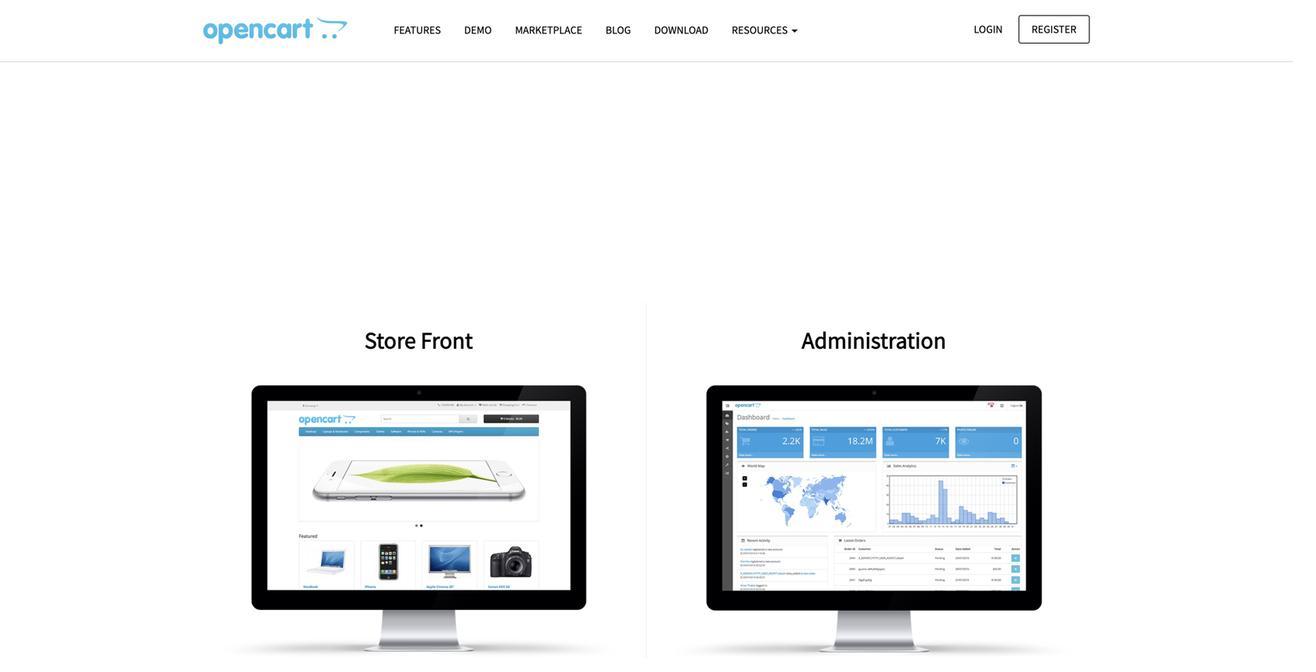 Task type: locate. For each thing, give the bounding box(es) containing it.
1 horizontal spatial view
[[800, 475, 832, 491]]

login inside view administration login & password: demo
[[787, 495, 828, 511]]

demo
[[464, 23, 492, 37]]

view
[[800, 475, 832, 491], [356, 485, 388, 500]]

blog
[[606, 23, 631, 37]]

view administration login & password: demo
[[787, 475, 962, 511]]

features link
[[382, 16, 453, 44]]

store
[[365, 326, 416, 355], [392, 485, 434, 500]]

view for store
[[356, 485, 388, 500]]

0 horizontal spatial view
[[356, 485, 388, 500]]

demo link
[[453, 16, 504, 44]]

login left &
[[787, 495, 828, 511]]

administration inside view administration login & password: demo
[[836, 475, 949, 491]]

front
[[421, 326, 473, 355], [438, 485, 482, 500]]

password:
[[845, 495, 921, 511]]

1 vertical spatial front
[[438, 485, 482, 500]]

register link
[[1019, 15, 1090, 43]]

1 vertical spatial administration
[[836, 475, 949, 491]]

login
[[974, 22, 1003, 36], [787, 495, 828, 511]]

0 horizontal spatial login
[[787, 495, 828, 511]]

&
[[832, 495, 841, 511]]

register
[[1032, 22, 1077, 36]]

blog link
[[594, 16, 643, 44]]

1 vertical spatial login
[[787, 495, 828, 511]]

0 vertical spatial administration
[[802, 326, 947, 355]]

administration
[[802, 326, 947, 355], [836, 475, 949, 491]]

view inside view administration login & password: demo
[[800, 475, 832, 491]]

login left register
[[974, 22, 1003, 36]]

download
[[655, 23, 709, 37]]

0 vertical spatial login
[[974, 22, 1003, 36]]

login link
[[961, 15, 1016, 43]]



Task type: describe. For each thing, give the bounding box(es) containing it.
store front
[[365, 326, 473, 355]]

opencart - demo image
[[203, 16, 347, 44]]

download link
[[643, 16, 720, 44]]

resources
[[732, 23, 790, 37]]

0 vertical spatial store
[[365, 326, 416, 355]]

demo
[[925, 495, 962, 511]]

resources link
[[720, 16, 810, 44]]

1 horizontal spatial login
[[974, 22, 1003, 36]]

features
[[394, 23, 441, 37]]

view for administration
[[800, 475, 832, 491]]

view store front
[[356, 485, 482, 500]]

marketplace
[[515, 23, 583, 37]]

marketplace link
[[504, 16, 594, 44]]

view store front link
[[192, 303, 646, 659]]

1 vertical spatial store
[[392, 485, 434, 500]]

0 vertical spatial front
[[421, 326, 473, 355]]



Task type: vqa. For each thing, say whether or not it's contained in the screenshot.
Download LINK
yes



